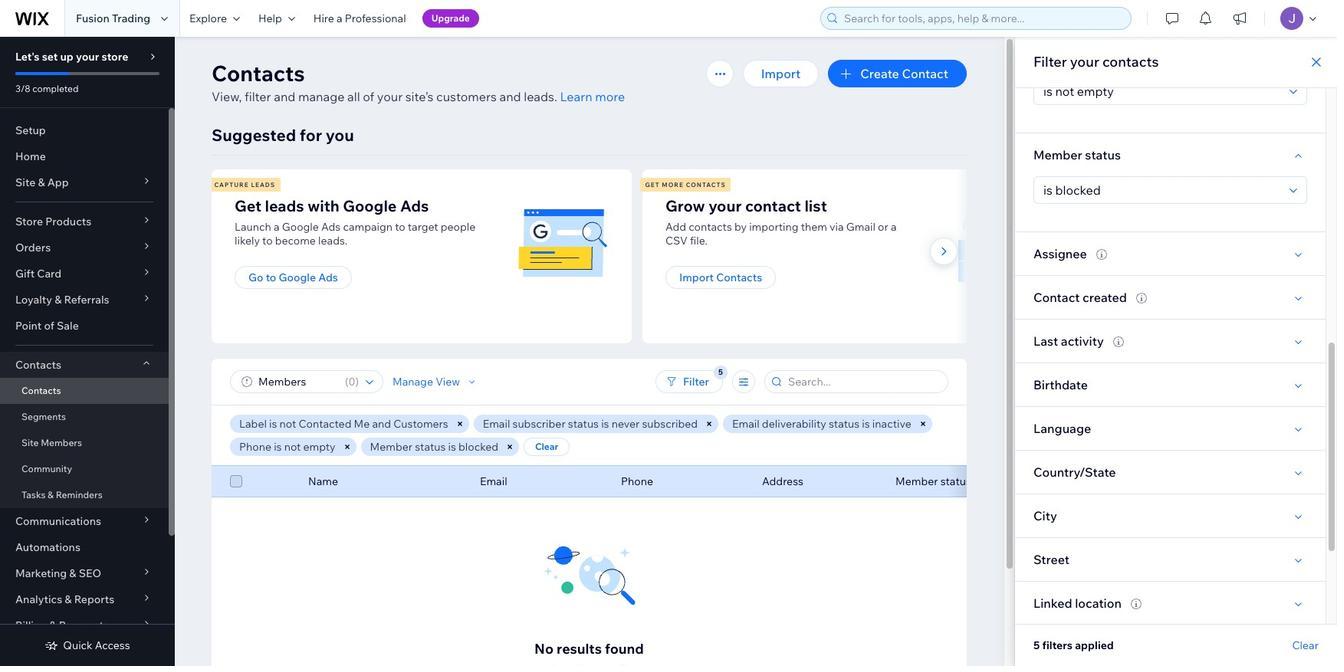 Task type: vqa. For each thing, say whether or not it's contained in the screenshot.
the rightmost Member
yes



Task type: locate. For each thing, give the bounding box(es) containing it.
a right or
[[891, 220, 897, 234]]

2 vertical spatial member
[[896, 475, 938, 488]]

leads. left learn
[[524, 89, 557, 104]]

community link
[[0, 456, 169, 482]]

contact down assignee
[[1034, 290, 1080, 305]]

ads inside button
[[318, 271, 338, 284]]

grow your contact list add contacts by importing them via gmail or a csv file.
[[666, 196, 897, 248]]

& left seo on the bottom left of the page
[[69, 567, 76, 580]]

to left target at left
[[395, 220, 405, 234]]

& inside dropdown button
[[49, 619, 56, 633]]

email for email deliverability status is inactive
[[732, 417, 760, 431]]

0 horizontal spatial phone
[[239, 440, 271, 454]]

1 vertical spatial filter
[[683, 375, 709, 389]]

suggested for you
[[212, 125, 354, 145]]

1 vertical spatial not
[[284, 440, 301, 454]]

quick access
[[63, 639, 130, 653]]

referrals
[[64, 293, 109, 307]]

phone for phone is not empty
[[239, 440, 271, 454]]

email left deliverability
[[732, 417, 760, 431]]

address
[[762, 475, 804, 488]]

email
[[483, 417, 510, 431], [732, 417, 760, 431], [480, 475, 507, 488]]

to right go
[[266, 271, 276, 284]]

0 horizontal spatial member status
[[896, 475, 971, 488]]

1 horizontal spatial clear
[[1292, 639, 1319, 653]]

0 vertical spatial of
[[363, 89, 374, 104]]

1 vertical spatial contacts
[[689, 220, 732, 234]]

of right all
[[363, 89, 374, 104]]

payments
[[59, 619, 109, 633]]

filter for filter your contacts
[[1034, 53, 1067, 71]]

google
[[343, 196, 397, 215], [282, 220, 319, 234], [279, 271, 316, 284]]

1 horizontal spatial and
[[372, 417, 391, 431]]

sidebar element
[[0, 37, 175, 666]]

1 vertical spatial ads
[[321, 220, 341, 234]]

& for analytics
[[65, 593, 72, 607]]

not for empty
[[284, 440, 301, 454]]

file.
[[690, 234, 708, 248]]

0 vertical spatial import
[[761, 66, 801, 81]]

birthdate
[[1034, 377, 1088, 393]]

0 horizontal spatial clear button
[[524, 438, 570, 456]]

2 vertical spatial google
[[279, 271, 316, 284]]

contact created
[[1034, 290, 1127, 305]]

site down the home on the left top of page
[[15, 176, 35, 189]]

0 vertical spatial contact
[[902, 66, 949, 81]]

upgrade button
[[422, 9, 479, 28]]

clear inside clear button
[[535, 441, 558, 452]]

filters
[[1042, 639, 1073, 653]]

1 vertical spatial of
[[44, 319, 54, 333]]

2 select an option field from the top
[[1039, 177, 1285, 203]]

your inside grow your contact list add contacts by importing them via gmail or a csv file.
[[709, 196, 742, 215]]

2 horizontal spatial a
[[891, 220, 897, 234]]

phone down label
[[239, 440, 271, 454]]

1 horizontal spatial phone
[[621, 475, 653, 488]]

completed
[[32, 83, 79, 94]]

get more contacts
[[645, 181, 726, 189]]

1 horizontal spatial leads.
[[524, 89, 557, 104]]

not
[[280, 417, 296, 431], [284, 440, 301, 454]]

& right the billing
[[49, 619, 56, 633]]

1 select an option field from the top
[[1039, 78, 1285, 104]]

ads up target at left
[[400, 196, 429, 215]]

phone down never
[[621, 475, 653, 488]]

store products button
[[0, 209, 169, 235]]

ads down the get leads with google ads launch a google ads campaign to target people likely to become leads. on the left top of page
[[318, 271, 338, 284]]

let's
[[15, 50, 40, 64]]

manage
[[298, 89, 345, 104]]

filter button
[[656, 370, 723, 393]]

manage view button
[[393, 375, 479, 389]]

0
[[348, 375, 355, 389]]

leads
[[251, 181, 275, 189]]

contact right 'create'
[[902, 66, 949, 81]]

list
[[209, 169, 1069, 344]]

tasks
[[21, 489, 46, 501]]

created
[[1083, 290, 1127, 305]]

1 horizontal spatial contact
[[1034, 290, 1080, 305]]

1 horizontal spatial filter
[[1034, 53, 1067, 71]]

leads. inside the contacts view, filter and manage all of your site's customers and leads. learn more
[[524, 89, 557, 104]]

0 vertical spatial not
[[280, 417, 296, 431]]

a
[[337, 12, 343, 25], [274, 220, 280, 234], [891, 220, 897, 234]]

filter
[[245, 89, 271, 104]]

1 vertical spatial contact
[[1034, 290, 1080, 305]]

contacts down by
[[716, 271, 762, 284]]

marketing & seo button
[[0, 561, 169, 587]]

2 horizontal spatial member
[[1034, 147, 1083, 163]]

store
[[102, 50, 128, 64]]

via
[[830, 220, 844, 234]]

target
[[408, 220, 438, 234]]

subscriber
[[513, 417, 566, 431]]

last activity
[[1034, 334, 1104, 349]]

setup
[[15, 123, 46, 137]]

site members
[[21, 437, 82, 449]]

loyalty & referrals
[[15, 293, 109, 307]]

5
[[1034, 639, 1040, 653]]

0 horizontal spatial leads.
[[318, 234, 348, 248]]

and
[[274, 89, 296, 104], [500, 89, 521, 104], [372, 417, 391, 431]]

is left empty
[[274, 440, 282, 454]]

contacts
[[1103, 53, 1159, 71], [689, 220, 732, 234]]

1 vertical spatial phone
[[621, 475, 653, 488]]

app
[[47, 176, 69, 189]]

by
[[735, 220, 747, 234]]

1 vertical spatial leads.
[[318, 234, 348, 248]]

1 vertical spatial clear button
[[1292, 639, 1319, 653]]

leads
[[265, 196, 304, 215]]

clear for the top clear button
[[535, 441, 558, 452]]

leads. down with
[[318, 234, 348, 248]]

home link
[[0, 143, 169, 169]]

site inside popup button
[[15, 176, 35, 189]]

of left sale
[[44, 319, 54, 333]]

0 vertical spatial leads.
[[524, 89, 557, 104]]

linked
[[1034, 596, 1072, 611]]

a right the hire
[[337, 12, 343, 25]]

site & app button
[[0, 169, 169, 196]]

billing
[[15, 619, 47, 633]]

0 vertical spatial phone
[[239, 440, 271, 454]]

google up campaign
[[343, 196, 397, 215]]

contact inside button
[[902, 66, 949, 81]]

email up the blocked
[[483, 417, 510, 431]]

0 horizontal spatial a
[[274, 220, 280, 234]]

Select an option field
[[1039, 78, 1285, 104], [1039, 177, 1285, 203]]

0 vertical spatial site
[[15, 176, 35, 189]]

& right tasks
[[48, 489, 54, 501]]

label is not contacted me and customers
[[239, 417, 448, 431]]

None checkbox
[[230, 472, 242, 491]]

member status is blocked
[[370, 440, 498, 454]]

site down segments
[[21, 437, 39, 449]]

& right loyalty
[[55, 293, 62, 307]]

ads down with
[[321, 220, 341, 234]]

me
[[354, 417, 370, 431]]

0 vertical spatial contacts
[[1103, 53, 1159, 71]]

1 vertical spatial clear
[[1292, 639, 1319, 653]]

0 horizontal spatial clear
[[535, 441, 558, 452]]

manage
[[393, 375, 433, 389]]

email deliverability status is inactive
[[732, 417, 912, 431]]

member
[[1034, 147, 1083, 163], [370, 440, 413, 454], [896, 475, 938, 488]]

contacts
[[212, 60, 305, 87], [716, 271, 762, 284], [15, 358, 61, 372], [21, 385, 61, 396]]

contacts down point of sale
[[15, 358, 61, 372]]

and right filter
[[274, 89, 296, 104]]

filter inside button
[[683, 375, 709, 389]]

not left empty
[[284, 440, 301, 454]]

trading
[[112, 12, 150, 25]]

0 vertical spatial clear
[[535, 441, 558, 452]]

a down leads
[[274, 220, 280, 234]]

gmail
[[846, 220, 876, 234]]

google down leads
[[282, 220, 319, 234]]

0 vertical spatial filter
[[1034, 53, 1067, 71]]

not up phone is not empty
[[280, 417, 296, 431]]

1 horizontal spatial a
[[337, 12, 343, 25]]

& inside dropdown button
[[69, 567, 76, 580]]

your inside the contacts view, filter and manage all of your site's customers and leads. learn more
[[377, 89, 403, 104]]

google down "become"
[[279, 271, 316, 284]]

1 horizontal spatial clear button
[[1292, 639, 1319, 653]]

0 vertical spatial google
[[343, 196, 397, 215]]

0 vertical spatial clear button
[[524, 438, 570, 456]]

1 horizontal spatial member status
[[1034, 147, 1121, 163]]

and right me
[[372, 417, 391, 431]]

get leads with google ads launch a google ads campaign to target people likely to become leads.
[[235, 196, 476, 248]]

site for site members
[[21, 437, 39, 449]]

2 vertical spatial ads
[[318, 271, 338, 284]]

0 horizontal spatial contact
[[902, 66, 949, 81]]

analytics & reports
[[15, 593, 114, 607]]

0 horizontal spatial of
[[44, 319, 54, 333]]

list
[[805, 196, 827, 215]]

(
[[345, 375, 348, 389]]

people
[[441, 220, 476, 234]]

0 horizontal spatial member
[[370, 440, 413, 454]]

& for billing
[[49, 619, 56, 633]]

0 vertical spatial select an option field
[[1039, 78, 1285, 104]]

location
[[1075, 596, 1122, 611]]

ads
[[400, 196, 429, 215], [321, 220, 341, 234], [318, 271, 338, 284]]

1 horizontal spatial import
[[761, 66, 801, 81]]

1 horizontal spatial of
[[363, 89, 374, 104]]

0 vertical spatial member
[[1034, 147, 1083, 163]]

site for site & app
[[15, 176, 35, 189]]

become
[[275, 234, 316, 248]]

go to google ads
[[248, 271, 338, 284]]

view,
[[212, 89, 242, 104]]

1 vertical spatial member status
[[896, 475, 971, 488]]

& for site
[[38, 176, 45, 189]]

0 horizontal spatial filter
[[683, 375, 709, 389]]

tasks & reminders link
[[0, 482, 169, 508]]

to right likely
[[262, 234, 273, 248]]

phone
[[239, 440, 271, 454], [621, 475, 653, 488]]

0 horizontal spatial contacts
[[689, 220, 732, 234]]

& inside popup button
[[55, 293, 62, 307]]

google inside button
[[279, 271, 316, 284]]

contacts inside popup button
[[15, 358, 61, 372]]

1 horizontal spatial contacts
[[1103, 53, 1159, 71]]

status
[[1085, 147, 1121, 163], [568, 417, 599, 431], [829, 417, 860, 431], [415, 440, 446, 454], [941, 475, 971, 488]]

contacts up filter
[[212, 60, 305, 87]]

0 horizontal spatial import
[[679, 271, 714, 284]]

1 vertical spatial import
[[679, 271, 714, 284]]

& left "reports"
[[65, 593, 72, 607]]

marketing
[[15, 567, 67, 580]]

1 vertical spatial select an option field
[[1039, 177, 1285, 203]]

importing
[[749, 220, 799, 234]]

sale
[[57, 319, 79, 333]]

& left the app
[[38, 176, 45, 189]]

1 vertical spatial site
[[21, 437, 39, 449]]

and right the customers
[[500, 89, 521, 104]]

contacts inside button
[[716, 271, 762, 284]]

customers
[[394, 417, 448, 431]]



Task type: describe. For each thing, give the bounding box(es) containing it.
learn more button
[[560, 87, 625, 106]]

automations
[[15, 541, 80, 554]]

seo
[[79, 567, 101, 580]]

no
[[535, 640, 554, 658]]

import button
[[743, 60, 819, 87]]

contacts inside grow your contact list add contacts by importing them via gmail or a csv file.
[[689, 220, 732, 234]]

billing & payments button
[[0, 613, 169, 639]]

contacts inside the contacts view, filter and manage all of your site's customers and leads. learn more
[[212, 60, 305, 87]]

Unsaved view field
[[254, 371, 340, 393]]

contacts up segments
[[21, 385, 61, 396]]

to inside button
[[266, 271, 276, 284]]

1 horizontal spatial member
[[896, 475, 938, 488]]

label
[[239, 417, 267, 431]]

phone for phone
[[621, 475, 653, 488]]

capture
[[214, 181, 249, 189]]

communications button
[[0, 508, 169, 534]]

manage view
[[393, 375, 460, 389]]

fusion
[[76, 12, 110, 25]]

empty
[[303, 440, 336, 454]]

gift card button
[[0, 261, 169, 287]]

upgrade
[[431, 12, 470, 24]]

explore
[[189, 12, 227, 25]]

segments link
[[0, 404, 169, 430]]

loyalty
[[15, 293, 52, 307]]

site & app
[[15, 176, 69, 189]]

tasks & reminders
[[21, 489, 103, 501]]

professional
[[345, 12, 406, 25]]

phone is not empty
[[239, 440, 336, 454]]

import for import
[[761, 66, 801, 81]]

0 horizontal spatial and
[[274, 89, 296, 104]]

hire a professional link
[[304, 0, 415, 37]]

orders
[[15, 241, 51, 255]]

of inside the contacts view, filter and manage all of your site's customers and leads. learn more
[[363, 89, 374, 104]]

segments
[[21, 411, 66, 423]]

go
[[248, 271, 263, 284]]

a inside the get leads with google ads launch a google ads campaign to target people likely to become leads.
[[274, 220, 280, 234]]

& for tasks
[[48, 489, 54, 501]]

& for marketing
[[69, 567, 76, 580]]

or
[[878, 220, 889, 234]]

you
[[326, 125, 354, 145]]

with
[[308, 196, 340, 215]]

for
[[300, 125, 322, 145]]

gift
[[15, 267, 35, 281]]

is left never
[[601, 417, 609, 431]]

campaign
[[343, 220, 393, 234]]

your inside 'sidebar' element
[[76, 50, 99, 64]]

set
[[42, 50, 58, 64]]

likely
[[235, 234, 260, 248]]

hire
[[314, 12, 334, 25]]

contacted
[[299, 417, 352, 431]]

of inside 'sidebar' element
[[44, 319, 54, 333]]

contacts link
[[0, 378, 169, 404]]

create contact
[[861, 66, 949, 81]]

grow
[[666, 196, 705, 215]]

more
[[662, 181, 684, 189]]

get
[[645, 181, 660, 189]]

country/state
[[1034, 465, 1116, 480]]

activity
[[1061, 334, 1104, 349]]

Search for tools, apps, help & more... field
[[840, 8, 1126, 29]]

is left inactive
[[862, 417, 870, 431]]

is right label
[[269, 417, 277, 431]]

import for import contacts
[[679, 271, 714, 284]]

fusion trading
[[76, 12, 150, 25]]

clear for the right clear button
[[1292, 639, 1319, 653]]

deliverability
[[762, 417, 826, 431]]

results
[[557, 640, 602, 658]]

filter for filter
[[683, 375, 709, 389]]

list containing get leads with google ads
[[209, 169, 1069, 344]]

0 vertical spatial ads
[[400, 196, 429, 215]]

linked location
[[1034, 596, 1122, 611]]

contact
[[745, 196, 801, 215]]

1 vertical spatial google
[[282, 220, 319, 234]]

1 vertical spatial member
[[370, 440, 413, 454]]

store
[[15, 215, 43, 229]]

setup link
[[0, 117, 169, 143]]

0 vertical spatial member status
[[1034, 147, 1121, 163]]

help button
[[249, 0, 304, 37]]

help
[[258, 12, 282, 25]]

point of sale link
[[0, 313, 169, 339]]

hire a professional
[[314, 12, 406, 25]]

contacts view, filter and manage all of your site's customers and leads. learn more
[[212, 60, 625, 104]]

( 0 )
[[345, 375, 359, 389]]

leads. inside the get leads with google ads launch a google ads campaign to target people likely to become leads.
[[318, 234, 348, 248]]

Search... field
[[784, 371, 943, 393]]

import contacts button
[[666, 266, 776, 289]]

access
[[95, 639, 130, 653]]

not for contacted
[[280, 417, 296, 431]]

never
[[612, 417, 640, 431]]

2 horizontal spatial and
[[500, 89, 521, 104]]

)
[[355, 375, 359, 389]]

& for loyalty
[[55, 293, 62, 307]]

no results found
[[535, 640, 644, 658]]

email down the blocked
[[480, 475, 507, 488]]

a inside grow your contact list add contacts by importing them via gmail or a csv file.
[[891, 220, 897, 234]]

home
[[15, 150, 46, 163]]

gift card
[[15, 267, 61, 281]]

orders button
[[0, 235, 169, 261]]

is left the blocked
[[448, 440, 456, 454]]

view
[[436, 375, 460, 389]]

name
[[308, 475, 338, 488]]

let's set up your store
[[15, 50, 128, 64]]

email for email subscriber status is never subscribed
[[483, 417, 510, 431]]

launch
[[235, 220, 271, 234]]

blocked
[[459, 440, 498, 454]]

3/8 completed
[[15, 83, 79, 94]]

point of sale
[[15, 319, 79, 333]]

customers
[[436, 89, 497, 104]]

all
[[347, 89, 360, 104]]

contacts button
[[0, 352, 169, 378]]

5 filters applied
[[1034, 639, 1114, 653]]

create
[[861, 66, 899, 81]]



